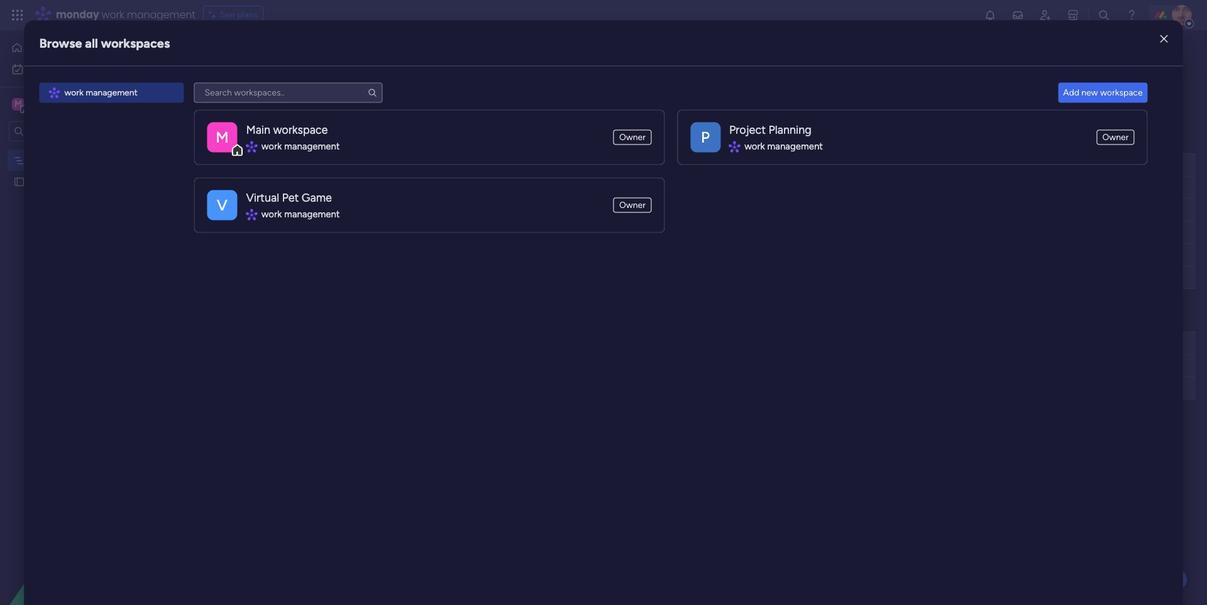 Task type: locate. For each thing, give the bounding box(es) containing it.
m for bottommost workspace icon
[[216, 128, 229, 146]]

planning
[[769, 123, 812, 137]]

0 vertical spatial workspace image
[[690, 122, 721, 152]]

help image
[[1126, 9, 1138, 21]]

game
[[302, 191, 332, 205]]

my work option
[[8, 59, 153, 79]]

m inside row group
[[216, 128, 229, 146]]

virtual
[[246, 191, 279, 205]]

project left 3
[[238, 228, 266, 238]]

plan
[[71, 155, 88, 165]]

owner down the "sort" popup button
[[457, 159, 484, 170]]

project down virtual at the top left
[[238, 205, 266, 216]]

workspace image containing v
[[207, 190, 237, 220]]

3 nov from the top
[[607, 228, 622, 237]]

2 table from the left
[[284, 71, 305, 82]]

table
[[236, 71, 257, 82], [284, 71, 305, 82]]

notifications image
[[984, 9, 997, 21]]

management down my work option
[[86, 87, 138, 97]]

2023 right 15,
[[636, 205, 655, 214]]

workspaces
[[101, 35, 170, 50]]

0 horizontal spatial main workspace
[[29, 98, 103, 110]]

2 nov from the top
[[607, 205, 622, 214]]

james peterson image
[[1172, 5, 1192, 25]]

1 nov from the top
[[607, 183, 622, 192]]

work management down pet
[[261, 208, 340, 220]]

0 vertical spatial workspace image
[[12, 97, 25, 111]]

owner
[[619, 131, 646, 142], [1103, 131, 1129, 142], [457, 159, 484, 170], [619, 199, 646, 210]]

project
[[729, 123, 766, 137], [314, 159, 342, 170], [238, 182, 266, 193], [238, 205, 266, 216], [238, 228, 266, 238]]

main workspace down v2 search 'image'
[[246, 123, 328, 137]]

project up game
[[314, 159, 342, 170]]

1 vertical spatial workspace
[[53, 98, 103, 110]]

owner up "due date"
[[619, 131, 646, 142]]

tab
[[371, 67, 391, 87]]

2 horizontal spatial workspace
[[1100, 87, 1143, 97]]

owner down nov 14, 2023
[[619, 199, 646, 210]]

work right my
[[43, 64, 62, 74]]

person
[[357, 103, 384, 114]]

work management for v
[[261, 208, 340, 220]]

person button
[[337, 98, 391, 118]]

row group containing m
[[194, 109, 1148, 245]]

workspace down search 'field'
[[273, 123, 328, 137]]

management inside list box
[[86, 87, 138, 97]]

1 vertical spatial main
[[29, 98, 51, 110]]

1 horizontal spatial workspace image
[[207, 122, 237, 152]]

nov left 16,
[[607, 228, 622, 237]]

0 vertical spatial nov
[[607, 183, 622, 192]]

owner down add new workspace button at the top
[[1103, 131, 1129, 142]]

1 vertical spatial workspace image
[[207, 190, 237, 220]]

0 horizontal spatial workspace
[[53, 98, 103, 110]]

table up search for a workspace search box
[[284, 71, 305, 82]]

row group
[[194, 109, 1148, 245]]

management for m
[[284, 140, 340, 152]]

work down virtual at the top left
[[261, 208, 282, 220]]

m
[[14, 99, 22, 109], [216, 128, 229, 146]]

0 vertical spatial main
[[215, 71, 234, 82]]

column information image
[[569, 160, 579, 170]]

2023
[[636, 183, 655, 192], [636, 205, 655, 214], [636, 228, 655, 237]]

0 vertical spatial 2023
[[636, 183, 655, 192]]

invite members image
[[1039, 9, 1052, 21]]

nov left 14,
[[607, 183, 622, 192]]

hide
[[527, 103, 545, 114]]

project left 1
[[238, 182, 266, 193]]

1 horizontal spatial workspace
[[273, 123, 328, 137]]

this
[[216, 133, 239, 148]]

work management down search 'field'
[[261, 140, 340, 152]]

new
[[196, 102, 214, 113]]

hide button
[[507, 98, 553, 118]]

work down angle down icon
[[261, 140, 282, 152]]

nov left 15,
[[607, 205, 622, 214]]

15,
[[624, 205, 634, 214]]

1 vertical spatial 2023
[[636, 205, 655, 214]]

work management inside list box
[[64, 87, 138, 97]]

management
[[127, 8, 195, 22], [86, 87, 138, 97], [284, 140, 340, 152], [767, 140, 823, 152], [284, 208, 340, 220]]

0 horizontal spatial main
[[29, 98, 51, 110]]

p
[[701, 128, 710, 146]]

project inside row group
[[729, 123, 766, 137]]

stuck
[[532, 227, 555, 238]]

see plans
[[220, 9, 258, 20]]

main down my
[[29, 98, 51, 110]]

workspace image for virtual
[[207, 190, 237, 220]]

nov
[[607, 183, 622, 192], [607, 205, 622, 214], [607, 228, 622, 237]]

table up angle down icon
[[236, 71, 257, 82]]

work
[[102, 8, 124, 22], [43, 64, 62, 74], [64, 87, 84, 97], [261, 140, 282, 152], [745, 140, 765, 152], [261, 208, 282, 220]]

0 horizontal spatial m
[[14, 99, 22, 109]]

work down project planning
[[745, 140, 765, 152]]

project for project planning
[[729, 123, 766, 137]]

1 vertical spatial workspace image
[[207, 122, 237, 152]]

0 vertical spatial m
[[14, 99, 22, 109]]

work management for m
[[261, 140, 340, 152]]

m inside workspace selection element
[[14, 99, 22, 109]]

project 2
[[238, 205, 273, 216]]

due date
[[612, 159, 648, 170]]

2 vertical spatial workspace
[[273, 123, 328, 137]]

tab list containing main table
[[191, 67, 1182, 87]]

management for p
[[767, 140, 823, 152]]

tab list
[[191, 67, 1182, 87]]

option
[[0, 149, 160, 151]]

work management
[[64, 87, 138, 97], [261, 140, 340, 152], [745, 140, 823, 152], [261, 208, 340, 220]]

main workspace inside workspace selection element
[[29, 98, 103, 110]]

1 vertical spatial nov
[[607, 205, 622, 214]]

management down search 'field'
[[284, 140, 340, 152]]

1
[[268, 182, 272, 193]]

workspace image
[[12, 97, 25, 111], [207, 122, 237, 152]]

2 horizontal spatial main
[[246, 123, 270, 137]]

1 2023 from the top
[[636, 183, 655, 192]]

v
[[217, 196, 227, 214]]

add new workspace
[[1063, 87, 1143, 97]]

2 vertical spatial main
[[246, 123, 270, 137]]

sort button
[[459, 98, 503, 118]]

browse
[[39, 35, 82, 50]]

nov for nov 16, 2023
[[607, 228, 622, 237]]

work management down my work link
[[64, 87, 138, 97]]

workspace right new
[[1100, 87, 1143, 97]]

new project button
[[191, 98, 250, 118]]

0 horizontal spatial workspace image
[[207, 190, 237, 220]]

date
[[630, 159, 648, 170]]

nov 15, 2023
[[607, 205, 655, 214]]

Search field
[[292, 99, 330, 117]]

nov for nov 15, 2023
[[607, 205, 622, 214]]

v2 overdue deadline image
[[590, 226, 601, 238]]

2 vertical spatial 2023
[[636, 228, 655, 237]]

search everything image
[[1098, 9, 1110, 21]]

main
[[215, 71, 234, 82], [29, 98, 51, 110], [246, 123, 270, 137]]

management down game
[[284, 208, 340, 220]]

None search field
[[194, 82, 383, 102]]

workspace down my work link
[[53, 98, 103, 110]]

1 table from the left
[[236, 71, 257, 82]]

2 vertical spatial nov
[[607, 228, 622, 237]]

project for project 3
[[238, 228, 266, 238]]

column information image
[[656, 160, 667, 170]]

main workspace
[[29, 98, 103, 110], [246, 123, 328, 137]]

project 3
[[238, 228, 273, 238]]

work management down planning
[[745, 140, 823, 152]]

0 vertical spatial workspace
[[1100, 87, 1143, 97]]

project left planning
[[729, 123, 766, 137]]

Due date field
[[609, 158, 651, 172]]

all
[[85, 35, 98, 50]]

2 2023 from the top
[[636, 205, 655, 214]]

2023 right 16,
[[636, 228, 655, 237]]

1 horizontal spatial main
[[215, 71, 234, 82]]

chart button
[[330, 70, 358, 84]]

2
[[268, 205, 273, 216]]

sort
[[479, 103, 495, 114]]

1 horizontal spatial main workspace
[[246, 123, 328, 137]]

month
[[242, 133, 281, 148]]

3 2023 from the top
[[636, 228, 655, 237]]

workspace
[[1100, 87, 1143, 97], [53, 98, 103, 110], [273, 123, 328, 137]]

main inside button
[[215, 71, 234, 82]]

workspace inside row group
[[273, 123, 328, 137]]

nov 14, 2023
[[607, 183, 655, 192]]

main down angle down icon
[[246, 123, 270, 137]]

see
[[220, 9, 235, 20]]

1 vertical spatial m
[[216, 128, 229, 146]]

1 horizontal spatial table
[[284, 71, 305, 82]]

workspace image
[[690, 122, 721, 152], [207, 190, 237, 220]]

workspace image containing p
[[690, 122, 721, 152]]

search image
[[367, 87, 378, 97]]

select product image
[[11, 9, 24, 21]]

management down planning
[[767, 140, 823, 152]]

0 vertical spatial main workspace
[[29, 98, 103, 110]]

main up new project
[[215, 71, 234, 82]]

2023 right 14,
[[636, 183, 655, 192]]

work down my work option
[[64, 87, 84, 97]]

project for project 2
[[238, 205, 266, 216]]

Search for a workspace search field
[[194, 82, 383, 102]]

1 horizontal spatial m
[[216, 128, 229, 146]]

filter
[[415, 103, 435, 114]]

my work
[[29, 64, 62, 74]]

1 vertical spatial main workspace
[[246, 123, 328, 137]]

0 horizontal spatial table
[[236, 71, 257, 82]]

Owner field
[[454, 158, 487, 172]]

1 horizontal spatial workspace image
[[690, 122, 721, 152]]

main workspace down my work option
[[29, 98, 103, 110]]



Task type: describe. For each thing, give the bounding box(es) containing it.
help button
[[1143, 570, 1187, 590]]

work inside option
[[43, 64, 62, 74]]

table inside button
[[284, 71, 305, 82]]

arrow down image
[[440, 101, 455, 116]]

my work link
[[8, 59, 153, 79]]

monday marketplace image
[[1067, 9, 1080, 21]]

marketing
[[30, 155, 69, 165]]

project
[[216, 102, 245, 113]]

home
[[28, 42, 52, 53]]

nov 16, 2023
[[607, 228, 655, 237]]

workspace image for project
[[690, 122, 721, 152]]

monday
[[56, 8, 99, 22]]

angle down image
[[256, 103, 262, 113]]

my
[[29, 64, 41, 74]]

chart
[[333, 71, 355, 82]]

add
[[1063, 87, 1080, 97]]

m for left workspace icon
[[14, 99, 22, 109]]

owner for m
[[619, 131, 646, 142]]

3
[[268, 228, 273, 238]]

close image
[[1160, 34, 1168, 43]]

owner for v
[[619, 199, 646, 210]]

monday work management
[[56, 8, 195, 22]]

owner for p
[[1103, 131, 1129, 142]]

home option
[[8, 38, 153, 58]]

marketing plan
[[30, 155, 88, 165]]

work up browse all workspaces
[[102, 8, 124, 22]]

project planning
[[729, 123, 812, 137]]

help
[[1154, 574, 1177, 586]]

14,
[[624, 183, 634, 192]]

see plans button
[[203, 6, 264, 25]]

due
[[612, 159, 628, 170]]

table inside button
[[236, 71, 257, 82]]

table button
[[281, 70, 308, 84]]

new
[[1082, 87, 1098, 97]]

virtual pet game
[[246, 191, 332, 205]]

work management list box
[[39, 82, 184, 102]]

workspace selection element
[[12, 97, 105, 113]]

2023 for nov 16, 2023
[[636, 228, 655, 237]]

project for project
[[314, 159, 342, 170]]

main inside workspace selection element
[[29, 98, 51, 110]]

Status field
[[528, 158, 560, 172]]

16,
[[624, 228, 634, 237]]

new project
[[196, 102, 245, 113]]

home link
[[8, 38, 153, 58]]

v2 search image
[[283, 101, 292, 115]]

main table
[[215, 71, 257, 82]]

work management for p
[[745, 140, 823, 152]]

nov for nov 14, 2023
[[607, 183, 622, 192]]

update feed image
[[1012, 9, 1024, 21]]

lottie animation element
[[0, 479, 160, 606]]

add new workspace button
[[1058, 82, 1148, 102]]

main inside row group
[[246, 123, 270, 137]]

2023 for nov 15, 2023
[[636, 205, 655, 214]]

work inside list box
[[64, 87, 84, 97]]

project 1
[[238, 182, 272, 193]]

owner inside owner field
[[457, 159, 484, 170]]

0 horizontal spatial workspace image
[[12, 97, 25, 111]]

management up workspaces
[[127, 8, 195, 22]]

filter button
[[395, 98, 455, 118]]

management for v
[[284, 208, 340, 220]]

status
[[531, 159, 557, 170]]

workspace inside button
[[1100, 87, 1143, 97]]

public board image
[[13, 175, 25, 187]]

project for project 1
[[238, 182, 266, 193]]

marketing plan list box
[[0, 147, 160, 362]]

plans
[[237, 9, 258, 20]]

this month
[[216, 133, 281, 148]]

add view image
[[378, 72, 383, 81]]

This month field
[[213, 133, 284, 149]]

lottie animation image
[[0, 479, 160, 606]]

2023 for nov 14, 2023
[[636, 183, 655, 192]]

pet
[[282, 191, 299, 205]]

browse all workspaces
[[39, 35, 170, 50]]

main table button
[[212, 70, 260, 84]]

main workspace inside row group
[[246, 123, 328, 137]]



Task type: vqa. For each thing, say whether or not it's contained in the screenshot.
Jan 4, 2022
no



